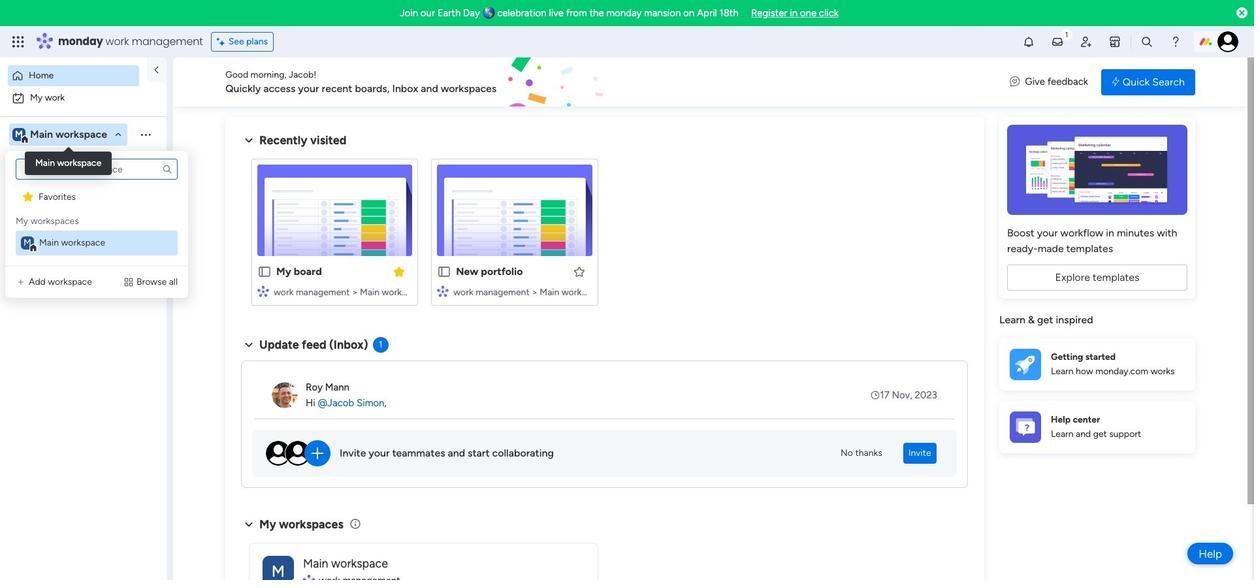 Task type: vqa. For each thing, say whether or not it's contained in the screenshot.
leftmost Board
no



Task type: locate. For each thing, give the bounding box(es) containing it.
public board image
[[258, 265, 272, 279], [437, 265, 452, 279]]

0 horizontal spatial public board image
[[258, 265, 272, 279]]

close update feed (inbox) image
[[241, 337, 257, 353]]

invite members image
[[1080, 35, 1093, 48]]

select product image
[[12, 35, 25, 48]]

workspace selection element
[[12, 127, 109, 144]]

workspace options image
[[139, 128, 152, 141]]

close recently visited image
[[241, 133, 257, 148]]

workspace image down the my workspaces row
[[21, 237, 34, 250]]

workspace image for workspace selection "element"
[[12, 127, 25, 142]]

quick search results list box
[[241, 148, 969, 322]]

Search in workspace field
[[27, 155, 109, 170]]

monday marketplace image
[[1109, 35, 1122, 48]]

public board image for 'add to favorites' icon in the left top of the page
[[437, 265, 452, 279]]

1 horizontal spatial public board image
[[437, 265, 452, 279]]

None search field
[[16, 159, 178, 180]]

workspace image
[[12, 127, 25, 142], [21, 237, 34, 250]]

remove from favorites image
[[393, 265, 406, 278]]

favorites element
[[16, 185, 178, 210]]

help center element
[[1000, 401, 1196, 453]]

0 horizontal spatial service icon image
[[16, 277, 26, 288]]

0 vertical spatial workspace image
[[12, 127, 25, 142]]

roy mann image
[[272, 382, 298, 409]]

2 vertical spatial option
[[0, 181, 167, 183]]

1 public board image from the left
[[258, 265, 272, 279]]

main workspace element
[[16, 231, 178, 256]]

help image
[[1170, 35, 1183, 48]]

close my workspaces image
[[241, 517, 257, 533]]

search image
[[162, 164, 173, 175]]

workspace image inside "element"
[[12, 127, 25, 142]]

v2 star 2 image
[[23, 191, 33, 203]]

list box
[[13, 159, 180, 256], [0, 179, 167, 402]]

option
[[8, 65, 139, 86], [8, 88, 159, 108], [0, 181, 167, 183]]

my workspaces row
[[16, 210, 79, 228]]

0 vertical spatial option
[[8, 65, 139, 86]]

2 service icon image from the left
[[123, 277, 134, 288]]

1 image
[[1061, 27, 1073, 42]]

search everything image
[[1141, 35, 1154, 48]]

workspace image up v2 star 2 image
[[12, 127, 25, 142]]

1 service icon image from the left
[[16, 277, 26, 288]]

see plans image
[[217, 35, 229, 49]]

tree grid
[[16, 185, 178, 256]]

1 horizontal spatial service icon image
[[123, 277, 134, 288]]

2 public board image from the left
[[437, 265, 452, 279]]

service icon image
[[16, 277, 26, 288], [123, 277, 134, 288]]

public board image for remove from favorites image
[[258, 265, 272, 279]]

1 vertical spatial workspace image
[[21, 237, 34, 250]]



Task type: describe. For each thing, give the bounding box(es) containing it.
workspace image for main workspace element
[[21, 237, 34, 250]]

v2 bolt switch image
[[1113, 75, 1120, 89]]

v2 user feedback image
[[1011, 75, 1020, 89]]

jacob simon image
[[1218, 31, 1239, 52]]

1 element
[[373, 337, 389, 353]]

templates image image
[[1012, 125, 1184, 215]]

Search for content search field
[[16, 159, 178, 180]]

getting started element
[[1000, 338, 1196, 391]]

1 vertical spatial option
[[8, 88, 159, 108]]

add to favorites image
[[573, 265, 586, 278]]

update feed image
[[1052, 35, 1065, 48]]

workspace image
[[263, 556, 294, 580]]

notifications image
[[1023, 35, 1036, 48]]



